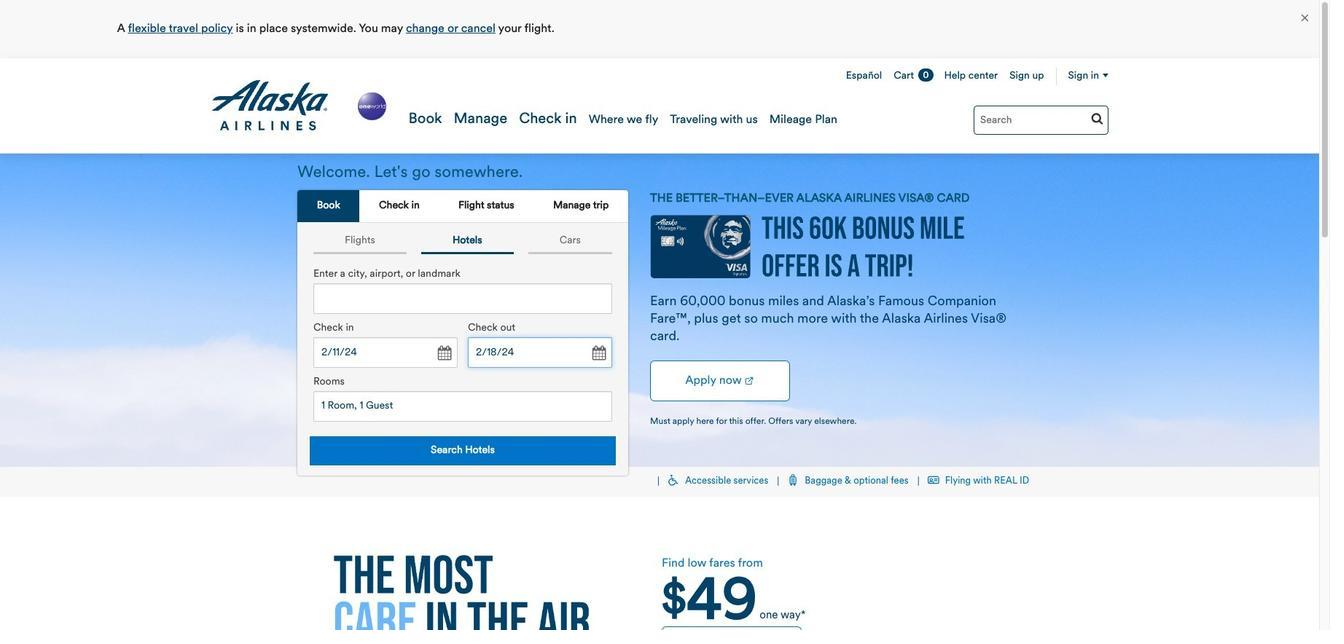 Task type: describe. For each thing, give the bounding box(es) containing it.
1 vertical spatial tab list
[[306, 231, 620, 255]]

Search text field
[[974, 106, 1109, 135]]

open datepicker image
[[588, 343, 609, 364]]

alaska airlines credit card. image
[[650, 215, 751, 287]]

this 60k bonus mile offer is a trip. element
[[0, 154, 1320, 467]]



Task type: vqa. For each thing, say whether or not it's contained in the screenshot.
second row from the bottom
no



Task type: locate. For each thing, give the bounding box(es) containing it.
None text field
[[314, 338, 458, 368]]

oneworld logo image
[[355, 89, 389, 123]]

0 vertical spatial tab list
[[297, 190, 629, 223]]

tab list
[[297, 190, 629, 223], [306, 231, 620, 255]]

the most care in the air starts here. element
[[297, 556, 626, 631]]

search button image
[[1091, 112, 1104, 125]]

None text field
[[314, 284, 612, 314], [468, 338, 612, 368], [314, 284, 612, 314], [468, 338, 612, 368]]

alaska airlines logo image
[[211, 80, 330, 131]]

this 60k bonus mile offer is a trip. image
[[762, 216, 965, 277]]

open datepicker image
[[434, 343, 454, 364]]



